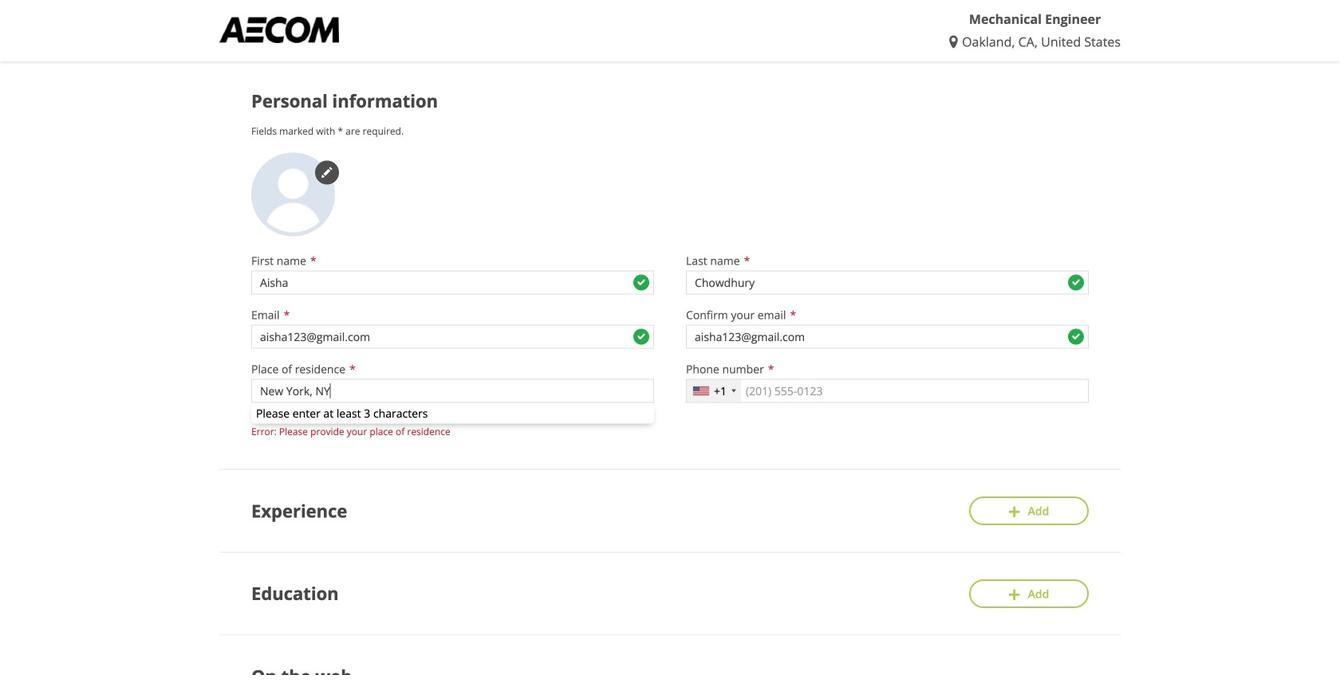 Task type: describe. For each thing, give the bounding box(es) containing it.
aecom logo image
[[219, 17, 339, 43]]



Task type: locate. For each thing, give the bounding box(es) containing it.
location image
[[950, 36, 962, 48]]



